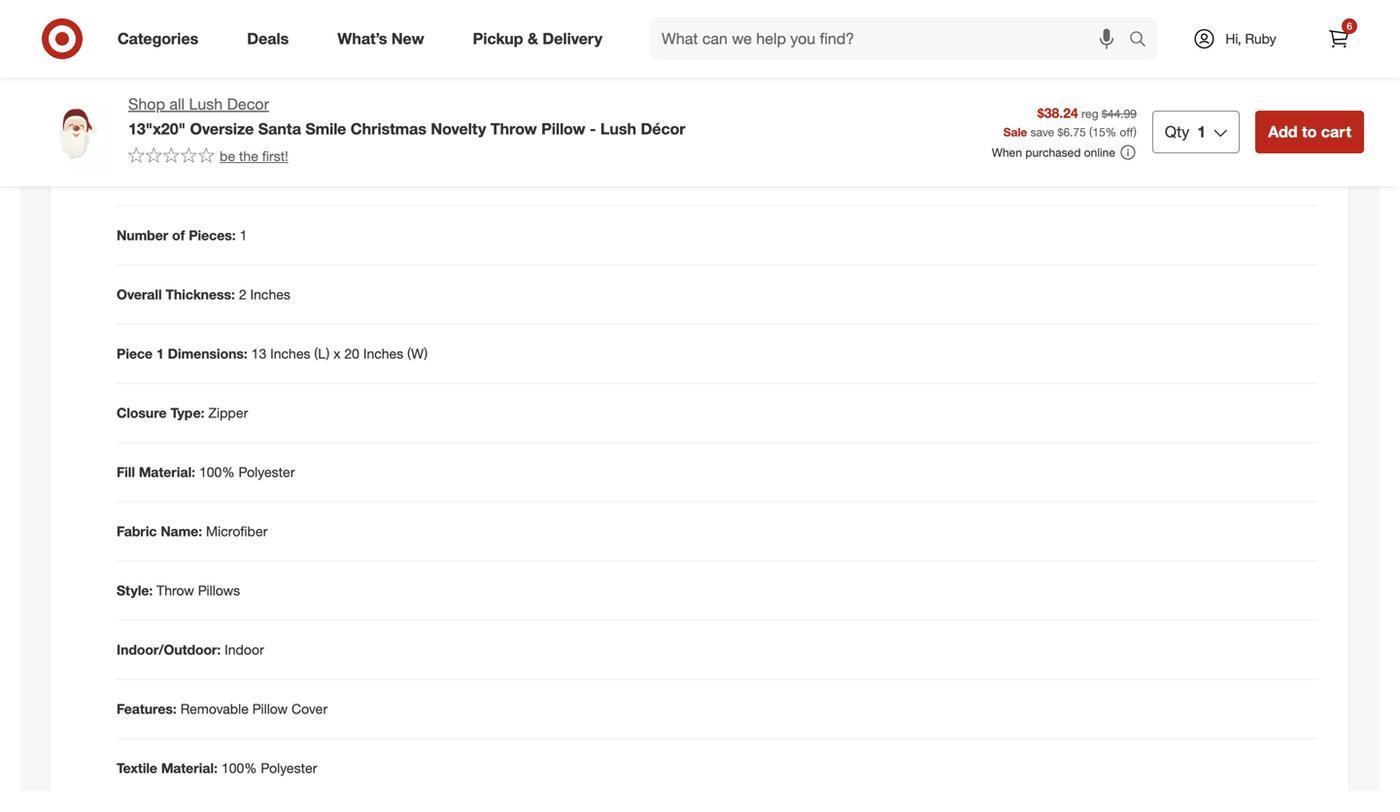 Task type: describe. For each thing, give the bounding box(es) containing it.
pillows
[[198, 583, 240, 600]]

when purchased online
[[992, 145, 1115, 160]]

1 vertical spatial lush
[[600, 119, 636, 138]]

new
[[391, 29, 424, 48]]

2 horizontal spatial the
[[1278, 31, 1297, 48]]

online
[[1084, 145, 1115, 160]]

what's
[[337, 29, 387, 48]]

to inside add to cart button
[[1302, 122, 1317, 141]]

15
[[1093, 125, 1106, 139]]

number
[[117, 227, 168, 244]]

fabric
[[117, 523, 157, 540]]

fabric name: microfiber
[[117, 523, 268, 540]]

search button
[[1120, 17, 1167, 64]]

piece 1 dimensions: 13 inches (l) x 20 inches (w)
[[117, 346, 428, 363]]

oversize
[[190, 119, 254, 138]]

13
[[251, 346, 266, 363]]

100% for textile material:
[[221, 760, 257, 777]]

in
[[1263, 31, 1274, 48]]

add
[[1268, 122, 1298, 141]]

(
[[1089, 125, 1093, 139]]

polyester for textile material: 100% polyester
[[261, 760, 317, 777]]

search
[[1120, 31, 1167, 50]]

novelty
[[431, 119, 486, 138]]

only.
[[1014, 50, 1041, 67]]

should
[[867, 50, 908, 67]]

dimensions:
[[168, 346, 248, 363]]

closure
[[117, 405, 167, 422]]

pillow inside shop all lush decor 13"x20" oversize santa smile christmas novelty throw pillow - lush décor
[[541, 119, 585, 138]]

when for when purchased online
[[992, 145, 1022, 160]]

1 for piece
[[156, 346, 164, 363]]

to inside when it is time to clean the santa smile decorative pillow, please do not stick this item in the washer or dryer. they should be spot cleaned only.
[[827, 31, 839, 48]]

pillow,
[[1048, 31, 1085, 48]]

thickness:
[[166, 286, 235, 303]]

specifications
[[117, 116, 241, 139]]

zipper
[[208, 405, 248, 422]]

categories link
[[101, 17, 223, 60]]

microfiber
[[206, 523, 268, 540]]

add to cart button
[[1256, 111, 1364, 154]]

all
[[169, 95, 185, 114]]

inches right 20
[[363, 346, 403, 363]]

1 vertical spatial throw
[[157, 583, 194, 600]]

%
[[1106, 125, 1117, 139]]

they
[[834, 50, 863, 67]]

qty
[[1165, 122, 1190, 141]]

1 horizontal spatial 1
[[240, 227, 247, 244]]

be inside when it is time to clean the santa smile decorative pillow, please do not stick this item in the washer or dryer. they should be spot cleaned only.
[[912, 50, 927, 67]]

style: throw pillows
[[117, 583, 240, 600]]

features: removable pillow cover
[[117, 701, 328, 718]]

deals link
[[230, 17, 313, 60]]

clean
[[842, 31, 875, 48]]

20
[[344, 346, 359, 363]]

material: for textile material:
[[161, 760, 218, 777]]

closure type: zipper
[[117, 405, 248, 422]]

pickup & delivery link
[[456, 17, 627, 60]]

x
[[333, 346, 341, 363]]

off
[[1120, 125, 1134, 139]]

-
[[590, 119, 596, 138]]

first!
[[262, 148, 288, 165]]

christmas
[[351, 119, 426, 138]]

specifications button
[[66, 97, 1333, 159]]

qty 1
[[1165, 122, 1206, 141]]

$44.99
[[1102, 106, 1137, 121]]

&
[[528, 29, 538, 48]]

be the first! link
[[128, 147, 288, 166]]

deals
[[247, 29, 289, 48]]

do
[[1133, 31, 1148, 48]]

stick
[[1176, 31, 1204, 48]]

washer
[[733, 50, 776, 67]]

when it is time to clean the santa smile decorative pillow, please do not stick this item in the washer or dryer. they should be spot cleaned only.
[[733, 31, 1297, 67]]

smile inside when it is time to clean the santa smile decorative pillow, please do not stick this item in the washer or dryer. they should be spot cleaned only.
[[941, 31, 975, 48]]

please
[[1089, 31, 1129, 48]]

)
[[1134, 125, 1137, 139]]

add to cart
[[1268, 122, 1352, 141]]

fill
[[117, 464, 135, 481]]

0 horizontal spatial pillow
[[252, 701, 288, 718]]

purchased
[[1025, 145, 1081, 160]]

What can we help you find? suggestions appear below search field
[[650, 17, 1134, 60]]



Task type: vqa. For each thing, say whether or not it's contained in the screenshot.


Task type: locate. For each thing, give the bounding box(es) containing it.
the
[[879, 31, 898, 48], [1278, 31, 1297, 48], [239, 148, 258, 165]]

2 vertical spatial 1
[[156, 346, 164, 363]]

0 vertical spatial to
[[827, 31, 839, 48]]

the up should
[[879, 31, 898, 48]]

santa
[[902, 31, 937, 48], [258, 119, 301, 138]]

1 horizontal spatial when
[[992, 145, 1022, 160]]

décor
[[641, 119, 686, 138]]

1 vertical spatial 1
[[240, 227, 247, 244]]

0 vertical spatial throw
[[491, 119, 537, 138]]

1 vertical spatial material:
[[161, 760, 218, 777]]

or
[[780, 50, 793, 67]]

categories
[[118, 29, 198, 48]]

6 link
[[1318, 17, 1360, 60]]

0 horizontal spatial the
[[239, 148, 258, 165]]

100% for fill material:
[[199, 464, 235, 481]]

1 horizontal spatial the
[[879, 31, 898, 48]]

1 for qty
[[1197, 122, 1206, 141]]

1 right piece
[[156, 346, 164, 363]]

pillow
[[541, 119, 585, 138], [252, 701, 288, 718]]

piece
[[117, 346, 153, 363]]

inches right 2
[[250, 286, 290, 303]]

0 vertical spatial polyester
[[239, 464, 295, 481]]

material: right textile
[[161, 760, 218, 777]]

1 vertical spatial polyester
[[261, 760, 317, 777]]

1 horizontal spatial santa
[[902, 31, 937, 48]]

type:
[[171, 405, 205, 422]]

to right add
[[1302, 122, 1317, 141]]

inches
[[250, 286, 290, 303], [270, 346, 310, 363], [363, 346, 403, 363]]

smile
[[941, 31, 975, 48], [305, 119, 346, 138]]

0 horizontal spatial to
[[827, 31, 839, 48]]

0 horizontal spatial smile
[[305, 119, 346, 138]]

indoor/outdoor: indoor
[[117, 642, 264, 659]]

be down oversize
[[220, 148, 235, 165]]

smile left christmas
[[305, 119, 346, 138]]

the left first!
[[239, 148, 258, 165]]

textile material: 100% polyester
[[117, 760, 317, 777]]

when down sale at top
[[992, 145, 1022, 160]]

1 vertical spatial smile
[[305, 119, 346, 138]]

$38.24
[[1038, 105, 1078, 122]]

1 vertical spatial to
[[1302, 122, 1317, 141]]

santa up first!
[[258, 119, 301, 138]]

santa inside shop all lush decor 13"x20" oversize santa smile christmas novelty throw pillow - lush décor
[[258, 119, 301, 138]]

0 vertical spatial when
[[733, 31, 768, 48]]

santa up spot
[[902, 31, 937, 48]]

polyester down cover
[[261, 760, 317, 777]]

lush right all
[[189, 95, 223, 114]]

lush right -
[[600, 119, 636, 138]]

textile
[[117, 760, 157, 777]]

1 horizontal spatial smile
[[941, 31, 975, 48]]

number of pieces: 1
[[117, 227, 247, 244]]

6
[[1347, 20, 1352, 32]]

features:
[[117, 701, 177, 718]]

0 vertical spatial santa
[[902, 31, 937, 48]]

lush
[[189, 95, 223, 114], [600, 119, 636, 138]]

throw
[[491, 119, 537, 138], [157, 583, 194, 600]]

0 horizontal spatial santa
[[258, 119, 301, 138]]

dryer.
[[796, 50, 830, 67]]

cart
[[1321, 122, 1352, 141]]

2 horizontal spatial 1
[[1197, 122, 1206, 141]]

it
[[772, 31, 779, 48]]

100% down the features: removable pillow cover
[[221, 760, 257, 777]]

pickup & delivery
[[473, 29, 602, 48]]

polyester up microfiber
[[239, 464, 295, 481]]

not
[[1152, 31, 1172, 48]]

what's new link
[[321, 17, 449, 60]]

smile up spot
[[941, 31, 975, 48]]

2
[[239, 286, 246, 303]]

the right in
[[1278, 31, 1297, 48]]

0 horizontal spatial throw
[[157, 583, 194, 600]]

0 vertical spatial material:
[[139, 464, 195, 481]]

image of 13"x20" oversize santa smile christmas novelty throw pillow - lush décor image
[[35, 93, 113, 171]]

pillow left cover
[[252, 701, 288, 718]]

santa inside when it is time to clean the santa smile decorative pillow, please do not stick this item in the washer or dryer. they should be spot cleaned only.
[[902, 31, 937, 48]]

shop all lush decor 13"x20" oversize santa smile christmas novelty throw pillow - lush décor
[[128, 95, 686, 138]]

1 vertical spatial be
[[220, 148, 235, 165]]

to right time
[[827, 31, 839, 48]]

1 right qty
[[1197, 122, 1206, 141]]

item
[[1233, 31, 1260, 48]]

0 vertical spatial pillow
[[541, 119, 585, 138]]

this
[[1208, 31, 1229, 48]]

1 horizontal spatial be
[[912, 50, 927, 67]]

when inside when it is time to clean the santa smile decorative pillow, please do not stick this item in the washer or dryer. they should be spot cleaned only.
[[733, 31, 768, 48]]

0 vertical spatial be
[[912, 50, 927, 67]]

1 horizontal spatial to
[[1302, 122, 1317, 141]]

0 vertical spatial 100%
[[199, 464, 235, 481]]

name:
[[161, 523, 202, 540]]

0 horizontal spatial be
[[220, 148, 235, 165]]

0 horizontal spatial 1
[[156, 346, 164, 363]]

0 vertical spatial smile
[[941, 31, 975, 48]]

0 vertical spatial 1
[[1197, 122, 1206, 141]]

time
[[796, 31, 823, 48]]

throw right the style:
[[157, 583, 194, 600]]

delivery
[[543, 29, 602, 48]]

hi,
[[1226, 30, 1241, 47]]

what's new
[[337, 29, 424, 48]]

spot
[[931, 50, 958, 67]]

be
[[912, 50, 927, 67], [220, 148, 235, 165]]

when for when it is time to clean the santa smile decorative pillow, please do not stick this item in the washer or dryer. they should be spot cleaned only.
[[733, 31, 768, 48]]

0 horizontal spatial lush
[[189, 95, 223, 114]]

0 horizontal spatial when
[[733, 31, 768, 48]]

throw right novelty
[[491, 119, 537, 138]]

reg
[[1082, 106, 1099, 121]]

material: for fill material:
[[139, 464, 195, 481]]

sale
[[1003, 125, 1027, 139]]

cleaned
[[962, 50, 1010, 67]]

when
[[733, 31, 768, 48], [992, 145, 1022, 160]]

be the first!
[[220, 148, 288, 165]]

100%
[[199, 464, 235, 481], [221, 760, 257, 777]]

material: right 'fill'
[[139, 464, 195, 481]]

1 horizontal spatial lush
[[600, 119, 636, 138]]

when up washer
[[733, 31, 768, 48]]

hi, ruby
[[1226, 30, 1276, 47]]

pieces:
[[189, 227, 236, 244]]

1 vertical spatial when
[[992, 145, 1022, 160]]

material:
[[139, 464, 195, 481], [161, 760, 218, 777]]

decorative
[[979, 31, 1044, 48]]

polyester for fill material: 100% polyester
[[239, 464, 295, 481]]

1 vertical spatial santa
[[258, 119, 301, 138]]

smile inside shop all lush decor 13"x20" oversize santa smile christmas novelty throw pillow - lush décor
[[305, 119, 346, 138]]

shop
[[128, 95, 165, 114]]

0 vertical spatial lush
[[189, 95, 223, 114]]

throw inside shop all lush decor 13"x20" oversize santa smile christmas novelty throw pillow - lush décor
[[491, 119, 537, 138]]

indoor/outdoor:
[[117, 642, 221, 659]]

1
[[1197, 122, 1206, 141], [240, 227, 247, 244], [156, 346, 164, 363]]

1 horizontal spatial pillow
[[541, 119, 585, 138]]

1 vertical spatial pillow
[[252, 701, 288, 718]]

13"x20"
[[128, 119, 186, 138]]

decor
[[227, 95, 269, 114]]

to
[[827, 31, 839, 48], [1302, 122, 1317, 141]]

save
[[1031, 125, 1054, 139]]

100% down zipper
[[199, 464, 235, 481]]

$
[[1058, 125, 1063, 139]]

6.75
[[1063, 125, 1086, 139]]

overall
[[117, 286, 162, 303]]

cover
[[292, 701, 328, 718]]

1 horizontal spatial throw
[[491, 119, 537, 138]]

pillow left -
[[541, 119, 585, 138]]

removable
[[180, 701, 249, 718]]

(w)
[[407, 346, 428, 363]]

1 right 'pieces:'
[[240, 227, 247, 244]]

1 vertical spatial 100%
[[221, 760, 257, 777]]

be left spot
[[912, 50, 927, 67]]

fill material: 100% polyester
[[117, 464, 295, 481]]

of
[[172, 227, 185, 244]]

(l)
[[314, 346, 330, 363]]

inches right 13
[[270, 346, 310, 363]]

is
[[783, 31, 793, 48]]

$38.24 reg $44.99 sale save $ 6.75 ( 15 % off )
[[1003, 105, 1137, 139]]



